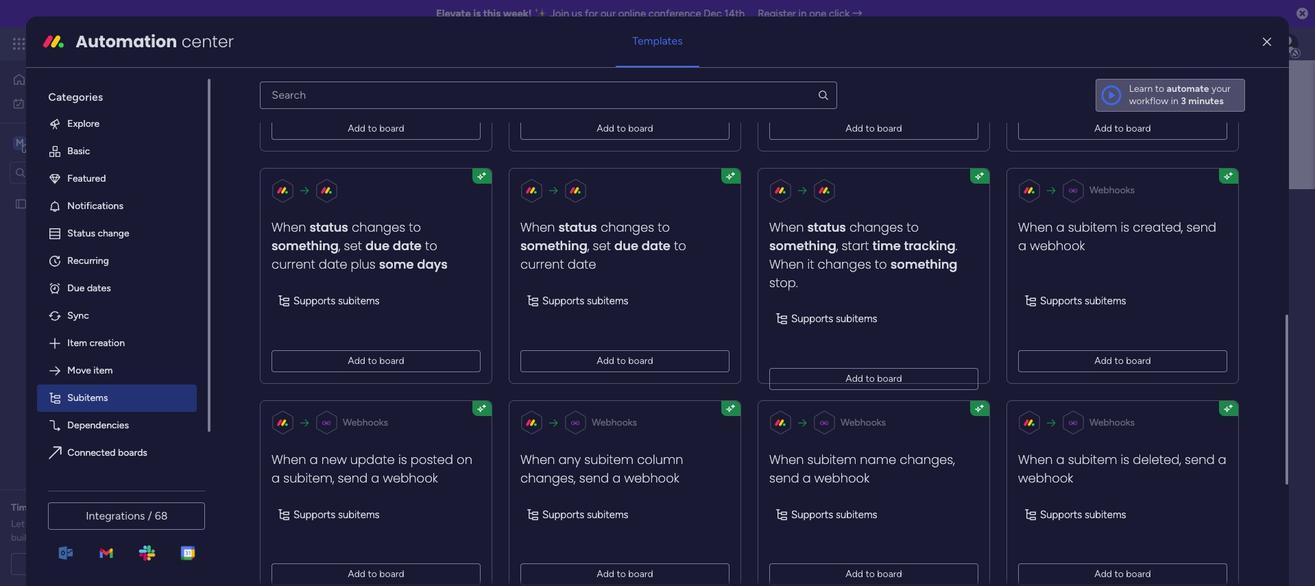 Task type: locate. For each thing, give the bounding box(es) containing it.
boards up and
[[296, 276, 330, 289]]

3 status from the left
[[808, 219, 846, 236]]

webhook inside when a subitem is deleted, send a webhook
[[1019, 469, 1074, 486]]

sync
[[67, 310, 89, 321]]

1 due from the left
[[366, 237, 390, 254]]

option down connected boards
[[37, 467, 197, 494]]

current inside to current date
[[521, 256, 564, 273]]

something
[[272, 237, 339, 254], [521, 237, 588, 254], [770, 237, 837, 254], [891, 256, 958, 273]]

work inside button
[[46, 97, 67, 109]]

Search for a column type search field
[[260, 81, 837, 109]]

when status changes to something , set due date
[[272, 219, 422, 254], [521, 219, 671, 254]]

dependencies
[[67, 420, 129, 431]]

your
[[1212, 83, 1231, 95]]

workspace image
[[13, 135, 27, 151]]

free
[[61, 532, 80, 544]]

test right public board image on the left of page
[[282, 341, 300, 353]]

1 vertical spatial this
[[457, 309, 473, 321]]

webhooks up when a subitem is deleted, send a webhook
[[1090, 416, 1135, 428]]

send inside when a subitem is deleted, send a webhook
[[1185, 451, 1215, 468]]

this right recently
[[457, 309, 473, 321]]

plans
[[259, 38, 281, 49]]

description
[[410, 228, 458, 239]]

webhooks for is
[[343, 416, 388, 428]]

1 horizontal spatial main workspace
[[342, 194, 518, 225]]

1 horizontal spatial boards
[[296, 276, 330, 289]]

option
[[0, 191, 175, 194], [37, 467, 197, 494]]

schedule a meeting
[[45, 558, 130, 570]]

0 vertical spatial in
[[799, 8, 807, 20]]

Search in workspace field
[[29, 165, 115, 180]]

main workspace inside workspace selection element
[[32, 136, 112, 149]]

stop.
[[770, 274, 798, 291]]

integrations / 68 button
[[48, 503, 205, 530]]

1 horizontal spatial current
[[521, 256, 564, 273]]

status change
[[67, 228, 129, 239]]

1 vertical spatial main workspace
[[342, 194, 518, 225]]

test inside list box
[[32, 198, 50, 209]]

explore option
[[37, 110, 197, 138]]

review up what in the left bottom of the page
[[94, 502, 124, 514]]

1 vertical spatial changes,
[[521, 469, 576, 486]]

join
[[550, 8, 569, 20]]

1 current from the left
[[272, 256, 315, 273]]

0 horizontal spatial in
[[447, 309, 455, 321]]

webhook inside when a new update is posted on a subitem, send a webhook
[[383, 469, 438, 486]]

1 vertical spatial boards
[[118, 447, 147, 459]]

main workspace up description
[[342, 194, 518, 225]]

conference
[[649, 8, 701, 20]]

2 vertical spatial in
[[447, 309, 455, 321]]

0 vertical spatial main
[[32, 136, 56, 149]]

to inside to current date
[[674, 237, 687, 254]]

changes up to current date on the top
[[601, 219, 655, 236]]

main up add workspace description
[[342, 194, 395, 225]]

this left week!
[[483, 8, 501, 20]]

1 horizontal spatial work
[[111, 36, 135, 51]]

changes down start at the top of the page
[[818, 256, 872, 273]]

is left deleted,
[[1121, 451, 1130, 468]]

schedule a meeting button
[[11, 553, 164, 575]]

time
[[873, 237, 901, 254]]

1 horizontal spatial this
[[483, 8, 501, 20]]

posted
[[411, 451, 454, 468]]

1 horizontal spatial set
[[593, 237, 611, 254]]

0 horizontal spatial test
[[32, 198, 50, 209]]

1 vertical spatial test
[[282, 341, 300, 353]]

help button
[[1199, 547, 1247, 570]]

recurring
[[67, 255, 109, 267]]

webhooks up name
[[841, 416, 886, 428]]

what
[[109, 518, 130, 530]]

webhooks up when a subitem is created, send a webhook
[[1090, 184, 1135, 196]]

creation
[[89, 337, 125, 349]]

is left posted
[[399, 451, 407, 468]]

status inside when status changes to something , start time tracking
[[808, 219, 846, 236]]

0 horizontal spatial when status changes to something , set due date
[[272, 219, 422, 254]]

0 horizontal spatial main workspace
[[32, 136, 112, 149]]

1 vertical spatial in
[[1171, 95, 1179, 107]]

0 vertical spatial main workspace
[[32, 136, 112, 149]]

0 horizontal spatial main
[[32, 136, 56, 149]]

0 vertical spatial for
[[585, 8, 598, 20]]

0 horizontal spatial current
[[272, 256, 315, 273]]

our up so
[[27, 518, 41, 530]]

my work button
[[8, 92, 147, 114]]

workspace
[[58, 136, 112, 149], [400, 194, 518, 225], [361, 228, 407, 239], [475, 309, 522, 321]]

webhook inside when any subitem column changes, send a webhook
[[625, 469, 680, 486]]

boards
[[296, 276, 330, 289], [118, 447, 147, 459]]

webhooks for send
[[841, 416, 886, 428]]

subitem inside when a subitem is created, send a webhook
[[1068, 219, 1118, 236]]

changes, down 'any' on the left bottom of the page
[[521, 469, 576, 486]]

in left 3
[[1171, 95, 1179, 107]]

sync option
[[37, 302, 197, 330]]

1 vertical spatial main
[[342, 194, 395, 225]]

brad klo image
[[1277, 33, 1299, 55]]

register
[[758, 8, 796, 20]]

. when it changes to
[[770, 237, 958, 273]]

main workspace down explore
[[32, 136, 112, 149]]

subitem inside when any subitem column changes, send a webhook
[[585, 451, 634, 468]]

/
[[148, 510, 152, 523]]

automate
[[1167, 83, 1209, 95]]

0 horizontal spatial changes,
[[521, 469, 576, 486]]

0 vertical spatial test
[[32, 198, 50, 209]]

elevate is this week! ✨ join us for our online conference dec 14th
[[436, 8, 745, 20]]

webhook for when any subitem column changes, send a webhook
[[625, 469, 680, 486]]

1 set from the left
[[344, 237, 362, 254]]

subitems down when any subitem column changes, send a webhook
[[587, 508, 629, 521]]

webhook for when a subitem is created, send a webhook
[[1030, 237, 1085, 254]]

2 horizontal spatial status
[[808, 219, 846, 236]]

test
[[32, 198, 50, 209], [282, 341, 300, 353]]

management
[[138, 36, 213, 51]]

monday
[[61, 36, 108, 51]]

time for an expert review let our experts review what you've built so far. free of charge
[[11, 502, 160, 544]]

1 horizontal spatial due
[[615, 237, 639, 254]]

meeting
[[95, 558, 130, 570]]

0 horizontal spatial due
[[366, 237, 390, 254]]

0 vertical spatial work
[[111, 36, 135, 51]]

you've
[[132, 518, 160, 530]]

work
[[111, 36, 135, 51], [46, 97, 67, 109]]

boards down dependencies "option"
[[118, 447, 147, 459]]

webhook
[[1030, 237, 1085, 254], [383, 469, 438, 486], [625, 469, 680, 486], [815, 469, 870, 486], [1019, 469, 1074, 486]]

status up to current date on the top
[[559, 219, 598, 236]]

work right my
[[46, 97, 67, 109]]

subitem for when any subitem column changes, send a webhook
[[585, 451, 634, 468]]

when a subitem is created, send a webhook
[[1019, 219, 1217, 254]]

current for to current date plus
[[272, 256, 315, 273]]

main workspace
[[32, 136, 112, 149], [342, 194, 518, 225]]

webhooks up when any subitem column changes, send a webhook
[[592, 416, 637, 428]]

workspace selection element
[[13, 135, 115, 153]]

0 horizontal spatial ,
[[339, 237, 341, 254]]

categories
[[48, 90, 103, 103]]

1 vertical spatial our
[[27, 518, 41, 530]]

select product image
[[12, 37, 26, 51]]

subitem left name
[[808, 451, 857, 468]]

to inside . when it changes to
[[875, 256, 887, 273]]

None search field
[[260, 81, 837, 109]]

when inside when any subitem column changes, send a webhook
[[521, 451, 555, 468]]

send for changes,
[[579, 469, 609, 486]]

is left created,
[[1121, 219, 1130, 236]]

add to board
[[348, 123, 405, 134], [597, 123, 654, 134], [846, 123, 902, 134], [1095, 123, 1151, 134], [348, 355, 405, 366], [597, 355, 654, 366], [1095, 355, 1151, 366], [846, 373, 902, 384], [348, 568, 405, 580], [597, 568, 654, 580], [846, 568, 902, 580], [1095, 568, 1151, 580]]

connected boards
[[67, 447, 147, 459]]

status up start at the top of the page
[[808, 219, 846, 236]]

automation
[[76, 30, 177, 53]]

0 horizontal spatial set
[[344, 237, 362, 254]]

subitems option
[[37, 385, 197, 412]]

subitem left deleted,
[[1068, 451, 1118, 468]]

change
[[98, 228, 129, 239]]

our left online
[[601, 8, 616, 20]]

0 vertical spatial our
[[601, 8, 616, 20]]

this
[[483, 8, 501, 20], [457, 309, 473, 321]]

subitems
[[338, 295, 380, 307], [587, 295, 629, 307], [1085, 295, 1127, 307], [836, 313, 878, 325], [338, 508, 380, 521], [587, 508, 629, 521], [836, 508, 878, 521], [1085, 508, 1127, 521]]

2 horizontal spatial in
[[1171, 95, 1179, 107]]

learn
[[1129, 83, 1153, 95]]

minutes
[[1189, 95, 1224, 107]]

0 vertical spatial changes,
[[900, 451, 955, 468]]

start
[[842, 237, 869, 254]]

board
[[380, 123, 405, 134], [629, 123, 654, 134], [878, 123, 902, 134], [1126, 123, 1151, 134], [380, 355, 405, 366], [629, 355, 654, 366], [1126, 355, 1151, 366], [878, 373, 902, 384], [380, 568, 405, 580], [629, 568, 654, 580], [878, 568, 902, 580], [1126, 568, 1151, 580]]

a inside when any subitem column changes, send a webhook
[[613, 469, 621, 486]]

changes up to current date plus
[[352, 219, 406, 236]]

is inside when a subitem is created, send a webhook
[[1121, 219, 1130, 236]]

changes, right name
[[900, 451, 955, 468]]

review up of
[[78, 518, 106, 530]]

status
[[67, 228, 95, 239]]

when status changes to something , start time tracking
[[770, 219, 956, 254]]

work for monday
[[111, 36, 135, 51]]

→
[[852, 8, 863, 20]]

work right monday
[[111, 36, 135, 51]]

changes, inside when subitem name changes, send a webhook
[[900, 451, 955, 468]]

when inside . when it changes to
[[770, 256, 804, 273]]

webhook inside when a subitem is created, send a webhook
[[1030, 237, 1085, 254]]

basic option
[[37, 138, 197, 165]]

when subitem name changes, send a webhook
[[770, 451, 955, 486]]

status up to current date plus
[[310, 219, 349, 236]]

option down featured
[[0, 191, 175, 194]]

boards
[[259, 309, 288, 321]]

3 , from the left
[[837, 237, 839, 254]]

for left an
[[35, 502, 48, 514]]

for inside time for an expert review let our experts review what you've built so far. free of charge
[[35, 502, 48, 514]]

0 vertical spatial review
[[94, 502, 124, 514]]

1 horizontal spatial test
[[282, 341, 300, 353]]

add to board button
[[272, 118, 481, 140], [521, 118, 730, 140], [770, 118, 979, 140], [1019, 118, 1228, 140], [272, 350, 481, 372], [521, 350, 730, 372], [1019, 350, 1228, 372], [770, 368, 979, 390], [272, 564, 481, 585], [521, 564, 730, 585], [770, 564, 979, 585], [1019, 564, 1228, 585]]

0 horizontal spatial boards
[[118, 447, 147, 459]]

send inside when a subitem is created, send a webhook
[[1187, 219, 1217, 236]]

0 vertical spatial boards
[[296, 276, 330, 289]]

changes inside . when it changes to
[[818, 256, 872, 273]]

subitem,
[[284, 469, 335, 486]]

let
[[11, 518, 25, 530]]

changes up time
[[850, 219, 903, 236]]

2 horizontal spatial ,
[[837, 237, 839, 254]]

0 vertical spatial this
[[483, 8, 501, 20]]

current inside to current date plus
[[272, 256, 315, 273]]

0 horizontal spatial status
[[310, 219, 349, 236]]

in right recently
[[447, 309, 455, 321]]

when inside when subitem name changes, send a webhook
[[770, 451, 804, 468]]

2 current from the left
[[521, 256, 564, 273]]

webhooks up "update"
[[343, 416, 388, 428]]

1 , from the left
[[339, 237, 341, 254]]

1 vertical spatial option
[[37, 467, 197, 494]]

click
[[829, 8, 850, 20]]

1 horizontal spatial main
[[342, 194, 395, 225]]

subitem right 'any' on the left bottom of the page
[[585, 451, 634, 468]]

home button
[[8, 69, 147, 91]]

boards inside option
[[118, 447, 147, 459]]

date
[[393, 237, 422, 254], [642, 237, 671, 254], [319, 256, 348, 273], [568, 256, 597, 273]]

main
[[32, 136, 56, 149], [342, 194, 395, 225]]

recent
[[259, 276, 294, 289]]

test right public board icon at the left top of the page
[[32, 198, 50, 209]]

main inside workspace selection element
[[32, 136, 56, 149]]

when inside when a subitem is created, send a webhook
[[1019, 219, 1053, 236]]

categories heading
[[37, 79, 197, 110]]

subitems down when a subitem is deleted, send a webhook
[[1085, 508, 1127, 521]]

to inside to current date plus
[[425, 237, 438, 254]]

status
[[310, 219, 349, 236], [559, 219, 598, 236], [808, 219, 846, 236]]

0 horizontal spatial for
[[35, 502, 48, 514]]

schedule
[[45, 558, 85, 570]]

notifications
[[67, 200, 123, 212]]

main right workspace image
[[32, 136, 56, 149]]

subitem left created,
[[1068, 219, 1118, 236]]

,
[[339, 237, 341, 254], [588, 237, 590, 254], [837, 237, 839, 254]]

test for public board icon at the left top of the page
[[32, 198, 50, 209]]

1 horizontal spatial when status changes to something , set due date
[[521, 219, 671, 254]]

send inside when any subitem column changes, send a webhook
[[579, 469, 609, 486]]

3
[[1181, 95, 1186, 107]]

created,
[[1133, 219, 1183, 236]]

in left one
[[799, 8, 807, 20]]

any
[[559, 451, 581, 468]]

webhooks
[[1090, 184, 1135, 196], [343, 416, 388, 428], [592, 416, 637, 428], [841, 416, 886, 428], [1090, 416, 1135, 428]]

for right us
[[585, 8, 598, 20]]

1 vertical spatial for
[[35, 502, 48, 514]]

1 horizontal spatial ,
[[588, 237, 590, 254]]

send for deleted,
[[1185, 451, 1215, 468]]

subitem inside when a subitem is deleted, send a webhook
[[1068, 451, 1118, 468]]

0 horizontal spatial our
[[27, 518, 41, 530]]

1 horizontal spatial changes,
[[900, 451, 955, 468]]

recurring option
[[37, 247, 197, 275]]

subitem for when a subitem is deleted, send a webhook
[[1068, 451, 1118, 468]]

1 vertical spatial work
[[46, 97, 67, 109]]

0 horizontal spatial work
[[46, 97, 67, 109]]

move item
[[67, 365, 113, 376]]

1 horizontal spatial in
[[799, 8, 807, 20]]

1 horizontal spatial status
[[559, 219, 598, 236]]

to current date plus
[[272, 237, 438, 273]]



Task type: describe. For each thing, give the bounding box(es) containing it.
is inside when a subitem is deleted, send a webhook
[[1121, 451, 1130, 468]]

test list box
[[0, 189, 175, 400]]

dec
[[704, 8, 722, 20]]

column
[[637, 451, 684, 468]]

your workflow in
[[1129, 83, 1231, 107]]

automation center
[[76, 30, 234, 53]]

help
[[1210, 552, 1235, 565]]

you
[[361, 309, 377, 321]]

expert
[[63, 502, 92, 514]]

one
[[809, 8, 827, 20]]

when a new update is posted on a subitem, send a webhook
[[272, 451, 473, 486]]

register in one click →
[[758, 8, 863, 20]]

when inside when a new update is posted on a subitem, send a webhook
[[272, 451, 306, 468]]

when a subitem is deleted, send a webhook
[[1019, 451, 1227, 486]]

home
[[32, 73, 58, 85]]

week!
[[503, 8, 532, 20]]

subitems down when a subitem is created, send a webhook
[[1085, 295, 1127, 307]]

0 vertical spatial option
[[0, 191, 175, 194]]

and
[[291, 309, 306, 321]]

item
[[67, 337, 87, 349]]

status change option
[[37, 220, 197, 247]]

subitems up "you"
[[338, 295, 380, 307]]

categories list box
[[37, 79, 211, 494]]

public board image
[[259, 340, 274, 355]]

far.
[[45, 532, 58, 544]]

1 horizontal spatial our
[[601, 8, 616, 20]]

2 status from the left
[[559, 219, 598, 236]]

webhooks for changes,
[[592, 416, 637, 428]]

webhook for when a subitem is deleted, send a webhook
[[1019, 469, 1074, 486]]

due dates option
[[37, 275, 197, 302]]

connected boards option
[[37, 439, 197, 467]]

something stop.
[[770, 256, 958, 291]]

webhooks for created,
[[1090, 184, 1135, 196]]

dates
[[87, 282, 111, 294]]

boards for recent boards
[[296, 276, 330, 289]]

days
[[417, 256, 448, 273]]

basic
[[67, 145, 90, 157]]

✨
[[534, 8, 547, 20]]

a inside when subitem name changes, send a webhook
[[803, 469, 811, 486]]

connected
[[67, 447, 116, 459]]

built
[[11, 532, 30, 544]]

an
[[50, 502, 61, 514]]

0 horizontal spatial this
[[457, 309, 473, 321]]

featured option
[[37, 165, 197, 193]]

when any subitem column changes, send a webhook
[[521, 451, 684, 486]]

subitems down to current date on the top
[[587, 295, 629, 307]]

current for to current date
[[521, 256, 564, 273]]

14th
[[725, 8, 745, 20]]

integrations
[[86, 510, 145, 523]]

due
[[67, 282, 85, 294]]

2 set from the left
[[593, 237, 611, 254]]

when inside when status changes to something , start time tracking
[[770, 219, 804, 236]]

1 status from the left
[[310, 219, 349, 236]]

boards for connected boards
[[118, 447, 147, 459]]

notifications option
[[37, 193, 197, 220]]

webhooks for deleted,
[[1090, 416, 1135, 428]]

changes inside when status changes to something , start time tracking
[[850, 219, 903, 236]]

1 when status changes to something , set due date from the left
[[272, 219, 422, 254]]

1 vertical spatial review
[[78, 518, 106, 530]]

dependencies option
[[37, 412, 197, 439]]

update
[[350, 451, 395, 468]]

when inside when a subitem is deleted, send a webhook
[[1019, 451, 1053, 468]]

recent boards
[[259, 276, 330, 289]]

see plans
[[240, 38, 281, 49]]

see
[[240, 38, 256, 49]]

public board image
[[14, 197, 27, 210]]

featured
[[67, 173, 106, 184]]

experts
[[44, 518, 76, 530]]

changes, inside when any subitem column changes, send a webhook
[[521, 469, 576, 486]]

68
[[155, 510, 168, 523]]

is right elevate
[[473, 8, 481, 20]]

add workspace description
[[341, 228, 458, 239]]

so
[[32, 532, 42, 544]]

something inside 'something stop.'
[[891, 256, 958, 273]]

learn to automate
[[1129, 83, 1209, 95]]

visited
[[379, 309, 408, 321]]

some
[[379, 256, 414, 273]]

subitem for when a subitem is created, send a webhook
[[1068, 219, 1118, 236]]

2 due from the left
[[615, 237, 639, 254]]

see plans button
[[221, 34, 287, 54]]

deleted,
[[1133, 451, 1182, 468]]

Main workspace field
[[339, 194, 1260, 225]]

tracking
[[904, 237, 956, 254]]

us
[[572, 8, 582, 20]]

in inside your workflow in
[[1171, 95, 1179, 107]]

2 , from the left
[[588, 237, 590, 254]]

it
[[808, 256, 815, 273]]

date inside to current date
[[568, 256, 597, 273]]

work for my
[[46, 97, 67, 109]]

subitem inside when subitem name changes, send a webhook
[[808, 451, 857, 468]]

subitems
[[67, 392, 108, 404]]

boards and dashboards you visited recently in this workspace
[[259, 309, 522, 321]]

charge
[[93, 532, 123, 544]]

plus
[[351, 256, 376, 273]]

webhook inside when subitem name changes, send a webhook
[[815, 469, 870, 486]]

, inside when status changes to something , start time tracking
[[837, 237, 839, 254]]

our inside time for an expert review let our experts review what you've built so far. free of charge
[[27, 518, 41, 530]]

send inside when subitem name changes, send a webhook
[[770, 469, 799, 486]]

explore
[[67, 118, 100, 129]]

workflow
[[1129, 95, 1169, 107]]

on
[[457, 451, 473, 468]]

.
[[956, 237, 958, 254]]

name
[[860, 451, 897, 468]]

send inside when a new update is posted on a subitem, send a webhook
[[338, 469, 368, 486]]

subitems down when subitem name changes, send a webhook
[[836, 508, 878, 521]]

move item option
[[37, 357, 197, 385]]

due dates
[[67, 282, 111, 294]]

elevate
[[436, 8, 471, 20]]

send for created,
[[1187, 219, 1217, 236]]

to inside when status changes to something , start time tracking
[[907, 219, 919, 236]]

date inside to current date plus
[[319, 256, 348, 273]]

subitems down when a new update is posted on a subitem, send a webhook
[[338, 508, 380, 521]]

m
[[16, 137, 24, 148]]

2 when status changes to something , set due date from the left
[[521, 219, 671, 254]]

item creation option
[[37, 330, 197, 357]]

subitems down 'something stop.'
[[836, 313, 878, 325]]

1 horizontal spatial for
[[585, 8, 598, 20]]

to current date
[[521, 237, 687, 273]]

item
[[93, 365, 113, 376]]

register in one click → link
[[758, 8, 863, 20]]

a inside schedule a meeting "button"
[[87, 558, 92, 570]]

new
[[322, 451, 347, 468]]

recently
[[410, 309, 445, 321]]

is inside when a new update is posted on a subitem, send a webhook
[[399, 451, 407, 468]]

monday work management
[[61, 36, 213, 51]]

search image
[[817, 89, 829, 101]]

something inside when status changes to something , start time tracking
[[770, 237, 837, 254]]

online
[[618, 8, 646, 20]]

automation  center image
[[43, 31, 65, 53]]

test for public board image on the left of page
[[282, 341, 300, 353]]



Task type: vqa. For each thing, say whether or not it's contained in the screenshot.
move
yes



